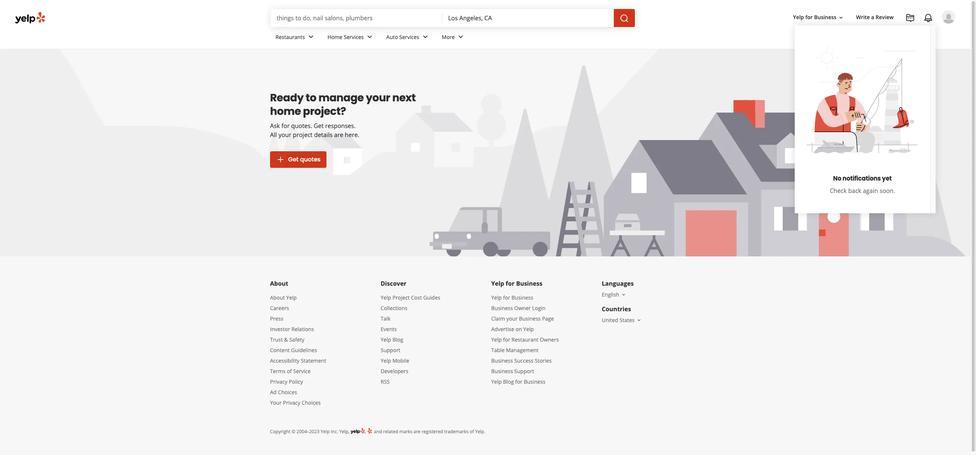 Task type: locate. For each thing, give the bounding box(es) containing it.
none field find
[[277, 14, 436, 22]]

your
[[366, 91, 390, 105], [278, 131, 291, 139], [506, 316, 518, 323]]

content
[[270, 347, 290, 354]]

16 chevron down v2 image down languages
[[621, 292, 627, 298]]

0 horizontal spatial 24 chevron down v2 image
[[365, 33, 374, 42]]

responses.
[[325, 122, 356, 130]]

blog
[[392, 337, 403, 344], [503, 379, 514, 386]]

user actions element
[[787, 9, 966, 214]]

1 horizontal spatial none field
[[448, 14, 608, 22]]

collections
[[381, 305, 407, 312]]

of left the yelp.
[[470, 429, 474, 436]]

16 chevron down v2 image inside english popup button
[[621, 292, 627, 298]]

24 chevron down v2 image inside restaurants link
[[306, 33, 315, 42]]

are down the responses.
[[334, 131, 343, 139]]

1 horizontal spatial choices
[[302, 400, 321, 407]]

about yelp careers press investor relations trust & safety content guidelines accessibility statement terms of service privacy policy ad choices your privacy choices
[[270, 295, 326, 407]]

auto
[[386, 33, 398, 40]]

united
[[602, 317, 618, 324]]

statement
[[301, 358, 326, 365]]

0 horizontal spatial get
[[288, 155, 299, 164]]

1 horizontal spatial support
[[514, 368, 534, 375]]

notifications
[[843, 175, 881, 183]]

accessibility statement link
[[270, 358, 326, 365]]

get up details
[[314, 122, 324, 130]]

0 vertical spatial choices
[[278, 389, 297, 396]]

languages
[[602, 280, 634, 288]]

owner
[[514, 305, 531, 312]]

1 about from the top
[[270, 280, 288, 288]]

and
[[374, 429, 382, 436]]

login
[[532, 305, 546, 312]]

services right auto
[[399, 33, 419, 40]]

None field
[[277, 14, 436, 22], [448, 14, 608, 22]]

1 horizontal spatial yelp for business
[[793, 14, 837, 21]]

2 horizontal spatial your
[[506, 316, 518, 323]]

your left 'next'
[[366, 91, 390, 105]]

about up about yelp link
[[270, 280, 288, 288]]

of up privacy policy link
[[287, 368, 292, 375]]

16 chevron down v2 image for languages
[[621, 292, 627, 298]]

business inside 'button'
[[814, 14, 837, 21]]

1 horizontal spatial 24 chevron down v2 image
[[421, 33, 430, 42]]

,
[[365, 429, 367, 436]]

Find text field
[[277, 14, 436, 22]]

safety
[[289, 337, 304, 344]]

0 vertical spatial blog
[[392, 337, 403, 344]]

investor
[[270, 326, 290, 333]]

2 24 chevron down v2 image from the left
[[421, 33, 430, 42]]

developers
[[381, 368, 408, 375]]

24 chevron down v2 image
[[365, 33, 374, 42], [456, 33, 465, 42]]

support down success
[[514, 368, 534, 375]]

support down yelp blog link
[[381, 347, 400, 354]]

registered
[[422, 429, 443, 436]]

1 horizontal spatial services
[[399, 33, 419, 40]]

restaurant
[[512, 337, 538, 344]]

1 24 chevron down v2 image from the left
[[365, 33, 374, 42]]

24 chevron down v2 image right more
[[456, 33, 465, 42]]

yelp for business business owner login claim your business page advertise on yelp yelp for restaurant owners table management business success stories business support yelp blog for business
[[491, 295, 559, 386]]

1 horizontal spatial are
[[414, 429, 420, 436]]

about up "careers"
[[270, 295, 285, 302]]

©
[[292, 429, 295, 436]]

24 chevron down v2 image right auto services
[[421, 33, 430, 42]]

talk link
[[381, 316, 391, 323]]

0 vertical spatial yelp for business
[[793, 14, 837, 21]]

relations
[[291, 326, 314, 333]]

0 vertical spatial about
[[270, 280, 288, 288]]

choices down 'policy'
[[302, 400, 321, 407]]

0 horizontal spatial 24 chevron down v2 image
[[306, 33, 315, 42]]

1 vertical spatial support
[[514, 368, 534, 375]]

blog up support link
[[392, 337, 403, 344]]

24 chevron down v2 image for restaurants
[[306, 33, 315, 42]]

events
[[381, 326, 397, 333]]

1 vertical spatial 16 chevron down v2 image
[[621, 292, 627, 298]]

0 horizontal spatial choices
[[278, 389, 297, 396]]

24 chevron down v2 image
[[306, 33, 315, 42], [421, 33, 430, 42]]

0 vertical spatial are
[[334, 131, 343, 139]]

a
[[871, 14, 874, 21]]

press
[[270, 316, 283, 323]]

0 horizontal spatial 16 chevron down v2 image
[[621, 292, 627, 298]]

2 services from the left
[[399, 33, 419, 40]]

project
[[392, 295, 410, 302]]

0 vertical spatial 16 chevron down v2 image
[[838, 15, 844, 21]]

services right home
[[344, 33, 364, 40]]

24 add v2 image
[[276, 155, 285, 164]]

1 horizontal spatial blog
[[503, 379, 514, 386]]

0 horizontal spatial blog
[[392, 337, 403, 344]]

16 chevron down v2 image left write
[[838, 15, 844, 21]]

0 horizontal spatial yelp for business
[[491, 280, 542, 288]]

trust
[[270, 337, 283, 344]]

0 horizontal spatial your
[[278, 131, 291, 139]]

24 chevron down v2 image inside auto services link
[[421, 33, 430, 42]]

1 vertical spatial blog
[[503, 379, 514, 386]]

2 about from the top
[[270, 295, 285, 302]]

are right marks
[[414, 429, 420, 436]]

support link
[[381, 347, 400, 354]]

check
[[830, 187, 847, 195]]

your privacy choices link
[[270, 400, 321, 407]]

1 vertical spatial get
[[288, 155, 299, 164]]

1 none field from the left
[[277, 14, 436, 22]]

states
[[620, 317, 635, 324]]

24 chevron down v2 image left auto
[[365, 33, 374, 42]]

none field the near
[[448, 14, 608, 22]]

for
[[805, 14, 813, 21], [281, 122, 290, 130], [506, 280, 515, 288], [503, 295, 510, 302], [503, 337, 510, 344], [515, 379, 522, 386]]

search image
[[620, 14, 629, 23]]

inc.
[[331, 429, 338, 436]]

1 horizontal spatial of
[[470, 429, 474, 436]]

1 horizontal spatial 24 chevron down v2 image
[[456, 33, 465, 42]]

guides
[[423, 295, 440, 302]]

2 vertical spatial your
[[506, 316, 518, 323]]

privacy
[[270, 379, 287, 386], [283, 400, 300, 407]]

24 chevron down v2 image inside more 'link'
[[456, 33, 465, 42]]

0 horizontal spatial are
[[334, 131, 343, 139]]

yelp for business
[[793, 14, 837, 21], [491, 280, 542, 288]]

24 chevron down v2 image for auto services
[[421, 33, 430, 42]]

1 services from the left
[[344, 33, 364, 40]]

support
[[381, 347, 400, 354], [514, 368, 534, 375]]

1 vertical spatial are
[[414, 429, 420, 436]]

24 chevron down v2 image inside home services link
[[365, 33, 374, 42]]

your
[[270, 400, 282, 407]]

2 vertical spatial 16 chevron down v2 image
[[636, 318, 642, 324]]

1 24 chevron down v2 image from the left
[[306, 33, 315, 42]]

policy
[[289, 379, 303, 386]]

review
[[876, 14, 894, 21]]

Near text field
[[448, 14, 608, 22]]

2 none field from the left
[[448, 14, 608, 22]]

yelp burst image
[[367, 428, 373, 435]]

0 horizontal spatial none field
[[277, 14, 436, 22]]

0 vertical spatial your
[[366, 91, 390, 105]]

yelp.
[[475, 429, 485, 436]]

yelp blog for business link
[[491, 379, 545, 386]]

choices down privacy policy link
[[278, 389, 297, 396]]

your right all on the left top of page
[[278, 131, 291, 139]]

notifications image
[[924, 14, 933, 23]]

blog down "business support" link on the right bottom
[[503, 379, 514, 386]]

support inside yelp project cost guides collections talk events yelp blog support yelp mobile developers rss
[[381, 347, 400, 354]]

get
[[314, 122, 324, 130], [288, 155, 299, 164]]

None search field
[[271, 9, 636, 27]]

on
[[516, 326, 522, 333]]

16 chevron down v2 image right states
[[636, 318, 642, 324]]

1 vertical spatial of
[[470, 429, 474, 436]]

0 horizontal spatial support
[[381, 347, 400, 354]]

your up advertise on yelp 'link' in the right bottom of the page
[[506, 316, 518, 323]]

english button
[[602, 292, 627, 299]]

0 horizontal spatial of
[[287, 368, 292, 375]]

soon.
[[880, 187, 895, 195]]

1 horizontal spatial get
[[314, 122, 324, 130]]

24 chevron down v2 image right the restaurants
[[306, 33, 315, 42]]

0 vertical spatial of
[[287, 368, 292, 375]]

restaurants link
[[270, 27, 322, 49]]

write a review
[[856, 14, 894, 21]]

business success stories link
[[491, 358, 552, 365]]

manage
[[318, 91, 364, 105]]

2 horizontal spatial 16 chevron down v2 image
[[838, 15, 844, 21]]

16 chevron down v2 image
[[838, 15, 844, 21], [621, 292, 627, 298], [636, 318, 642, 324]]

claim your business page link
[[491, 316, 554, 323]]

auto services link
[[380, 27, 436, 49]]

yelp for business inside yelp for business 'button'
[[793, 14, 837, 21]]

careers
[[270, 305, 289, 312]]

home services link
[[322, 27, 380, 49]]

1 vertical spatial about
[[270, 295, 285, 302]]

privacy down ad choices link on the left bottom
[[283, 400, 300, 407]]

yelp blog link
[[381, 337, 403, 344]]

privacy down terms in the bottom of the page
[[270, 379, 287, 386]]

about inside about yelp careers press investor relations trust & safety content guidelines accessibility statement terms of service privacy policy ad choices your privacy choices
[[270, 295, 285, 302]]

business owner login link
[[491, 305, 546, 312]]

16 chevron down v2 image inside united states popup button
[[636, 318, 642, 324]]

0 vertical spatial get
[[314, 122, 324, 130]]

more link
[[436, 27, 471, 49]]

united states
[[602, 317, 635, 324]]

0 vertical spatial support
[[381, 347, 400, 354]]

home
[[270, 104, 301, 119]]

1 horizontal spatial 16 chevron down v2 image
[[636, 318, 642, 324]]

business support link
[[491, 368, 534, 375]]

0 horizontal spatial services
[[344, 33, 364, 40]]

table management link
[[491, 347, 539, 354]]

24 chevron down v2 image for home services
[[365, 33, 374, 42]]

next
[[392, 91, 416, 105]]

again
[[863, 187, 878, 195]]

mobile
[[392, 358, 409, 365]]

about
[[270, 280, 288, 288], [270, 295, 285, 302]]

2 24 chevron down v2 image from the left
[[456, 33, 465, 42]]

rss link
[[381, 379, 390, 386]]

get right 24 add v2 image
[[288, 155, 299, 164]]



Task type: describe. For each thing, give the bounding box(es) containing it.
yelp logo image
[[351, 428, 365, 436]]

yelp project cost guides link
[[381, 295, 440, 302]]

for inside ready to manage your next home project? ask for quotes. get responses. all your project details are here.
[[281, 122, 290, 130]]

no
[[833, 175, 841, 183]]

advertise on yelp link
[[491, 326, 534, 333]]

service
[[293, 368, 311, 375]]

blog inside yelp for business business owner login claim your business page advertise on yelp yelp for restaurant owners table management business success stories business support yelp blog for business
[[503, 379, 514, 386]]

16 chevron down v2 image inside yelp for business 'button'
[[838, 15, 844, 21]]

careers link
[[270, 305, 289, 312]]

copyright
[[270, 429, 291, 436]]

privacy policy link
[[270, 379, 303, 386]]

1 horizontal spatial your
[[366, 91, 390, 105]]

write
[[856, 14, 870, 21]]

24 chevron down v2 image for more
[[456, 33, 465, 42]]

terms of service link
[[270, 368, 311, 375]]

quotes
[[300, 155, 321, 164]]

no notifications yet check back again soon.
[[830, 175, 895, 195]]

0 vertical spatial privacy
[[270, 379, 287, 386]]

home services
[[328, 33, 364, 40]]

english
[[602, 292, 619, 299]]

related
[[383, 429, 398, 436]]

1 vertical spatial your
[[278, 131, 291, 139]]

united states button
[[602, 317, 642, 324]]

error illustration image
[[799, 38, 926, 166]]

1 vertical spatial yelp for business
[[491, 280, 542, 288]]

terms
[[270, 368, 286, 375]]

management
[[506, 347, 539, 354]]

advertise
[[491, 326, 514, 333]]

content guidelines link
[[270, 347, 317, 354]]

guidelines
[[291, 347, 317, 354]]

press link
[[270, 316, 283, 323]]

get inside ready to manage your next home project? ask for quotes. get responses. all your project details are here.
[[314, 122, 324, 130]]

discover
[[381, 280, 406, 288]]

restaurants
[[276, 33, 305, 40]]

tyler b. image
[[942, 10, 955, 24]]

talk
[[381, 316, 391, 323]]

ready
[[270, 91, 304, 105]]

trademarks
[[444, 429, 469, 436]]

developers link
[[381, 368, 408, 375]]

cost
[[411, 295, 422, 302]]

support inside yelp for business business owner login claim your business page advertise on yelp yelp for restaurant owners table management business success stories business support yelp blog for business
[[514, 368, 534, 375]]

collections link
[[381, 305, 407, 312]]

for inside 'button'
[[805, 14, 813, 21]]

yelp,
[[339, 429, 349, 436]]

yelp project cost guides collections talk events yelp blog support yelp mobile developers rss
[[381, 295, 440, 386]]

get inside get quotes button
[[288, 155, 299, 164]]

stories
[[535, 358, 552, 365]]

business categories element
[[270, 27, 955, 49]]

1 vertical spatial privacy
[[283, 400, 300, 407]]

yelp inside about yelp careers press investor relations trust & safety content guidelines accessibility statement terms of service privacy policy ad choices your privacy choices
[[286, 295, 297, 302]]

owners
[[540, 337, 559, 344]]

about yelp link
[[270, 295, 297, 302]]

countries
[[602, 305, 631, 314]]

16 chevron down v2 image for countries
[[636, 318, 642, 324]]

rss
[[381, 379, 390, 386]]

yelp mobile link
[[381, 358, 409, 365]]

ad
[[270, 389, 277, 396]]

get quotes
[[288, 155, 321, 164]]

services for home services
[[344, 33, 364, 40]]

marks
[[399, 429, 412, 436]]

are inside ready to manage your next home project? ask for quotes. get responses. all your project details are here.
[[334, 131, 343, 139]]

claim
[[491, 316, 505, 323]]

project
[[293, 131, 313, 139]]

services for auto services
[[399, 33, 419, 40]]

here.
[[345, 131, 359, 139]]

copyright © 2004–2023 yelp inc. yelp,
[[270, 429, 349, 436]]

ask
[[270, 122, 280, 130]]

your inside yelp for business business owner login claim your business page advertise on yelp yelp for restaurant owners table management business success stories business support yelp blog for business
[[506, 316, 518, 323]]

and related marks are registered trademarks of yelp.
[[373, 429, 485, 436]]

yelp for business link
[[491, 295, 533, 302]]

yelp inside 'button'
[[793, 14, 804, 21]]

ready to manage your next home project? ask for quotes. get responses. all your project details are here.
[[270, 91, 416, 139]]

blog inside yelp project cost guides collections talk events yelp blog support yelp mobile developers rss
[[392, 337, 403, 344]]

about for about yelp careers press investor relations trust & safety content guidelines accessibility statement terms of service privacy policy ad choices your privacy choices
[[270, 295, 285, 302]]

accessibility
[[270, 358, 299, 365]]

success
[[514, 358, 533, 365]]

projects image
[[906, 14, 915, 23]]

of inside about yelp careers press investor relations trust & safety content guidelines accessibility statement terms of service privacy policy ad choices your privacy choices
[[287, 368, 292, 375]]

more
[[442, 33, 455, 40]]

details
[[314, 131, 333, 139]]

investor relations link
[[270, 326, 314, 333]]

back
[[848, 187, 861, 195]]

quotes.
[[291, 122, 312, 130]]

yet
[[882, 175, 892, 183]]

&
[[284, 337, 288, 344]]

project?
[[303, 104, 346, 119]]

auto services
[[386, 33, 419, 40]]

write a review link
[[853, 11, 897, 24]]

about for about
[[270, 280, 288, 288]]

table
[[491, 347, 505, 354]]

1 vertical spatial choices
[[302, 400, 321, 407]]

to
[[306, 91, 316, 105]]



Task type: vqa. For each thing, say whether or not it's contained in the screenshot.
24 chevron down v2 image in the More link
yes



